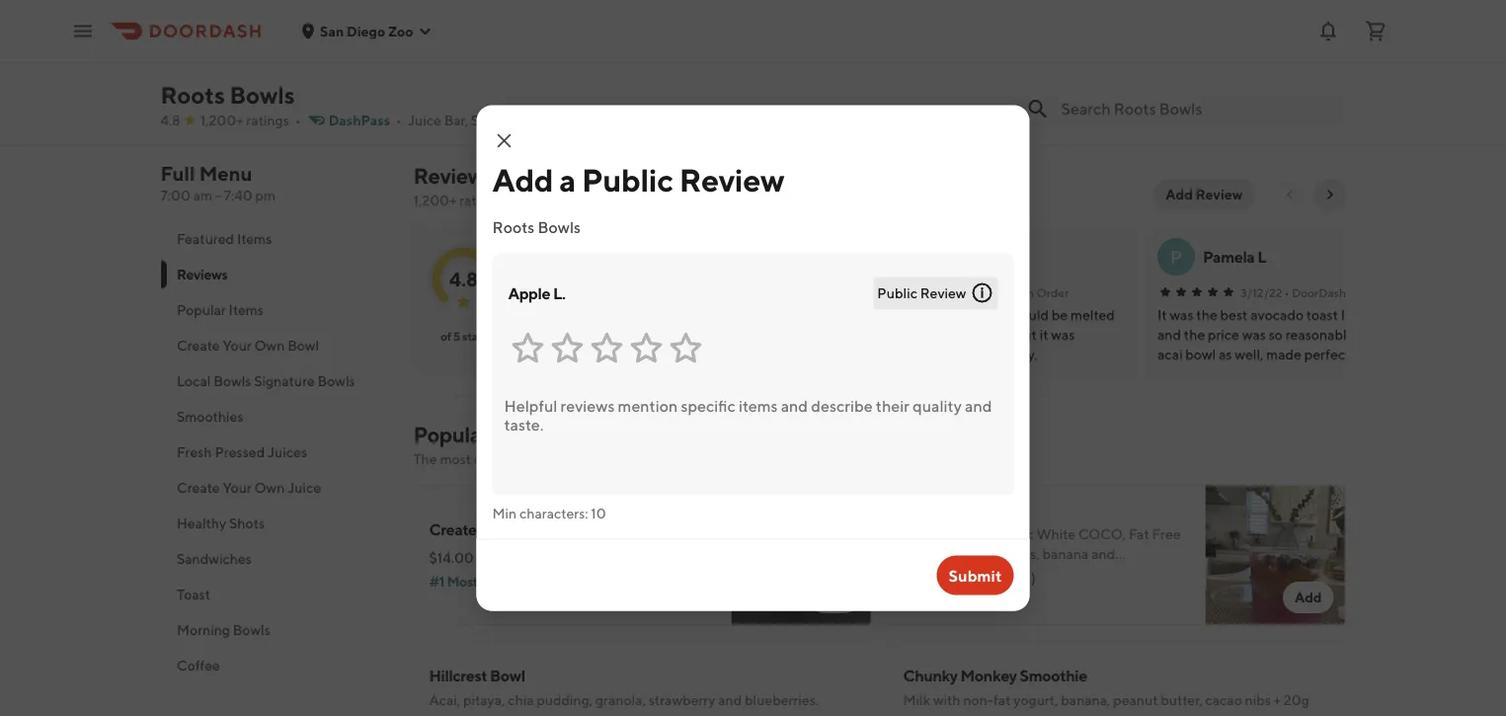 Task type: describe. For each thing, give the bounding box(es) containing it.
cacao
[[1206, 692, 1243, 708]]

full menu 7:00 am - 7:40 pm
[[161, 162, 276, 204]]

1 horizontal spatial p
[[1170, 246, 1182, 267]]

pressed
[[214, 444, 264, 460]]

toast button
[[161, 577, 390, 612]]

create for create your own juice
[[176, 480, 219, 496]]

pitaya,
[[463, 692, 505, 708]]

bowl for create your own bowl
[[546, 520, 580, 539]]

signature
[[254, 373, 314, 389]]

dashpass
[[329, 112, 390, 128]]

order for c
[[1036, 285, 1069, 299]]

$14.00 •
[[903, 570, 958, 586]]

0 horizontal spatial c
[[622, 247, 634, 266]]

• right 3/12/22
[[1284, 285, 1289, 299]]

healthy shots
[[176, 515, 264, 531]]

#2
[[903, 593, 921, 610]]

and inside popular items the most commonly ordered items and dishes from this store
[[632, 451, 656, 467]]

from
[[701, 451, 731, 467]]

create your own bowl
[[176, 337, 319, 354]]

popular items the most commonly ordered items and dishes from this store
[[413, 422, 791, 467]]

0 items, open order cart image
[[1364, 19, 1388, 43]]

featured
[[176, 231, 234, 247]]

store
[[759, 451, 791, 467]]

1 horizontal spatial most
[[924, 593, 955, 610]]

add review
[[1166, 186, 1243, 203]]

chunky
[[903, 666, 958, 685]]

l
[[1257, 247, 1266, 266]]

Helpful reviews mention specific items and describe their quality and taste. text field
[[492, 385, 1014, 495]]

sandwiches
[[176, 551, 251, 567]]

juice bar, smoothies
[[408, 112, 538, 128]]

your for create your own bowl
[[480, 520, 511, 539]]

create your own bowl button
[[161, 328, 390, 364]]

topped
[[429, 712, 477, 716]]

smoothies button
[[161, 399, 390, 435]]

seeds,
[[706, 712, 745, 716]]

monkey
[[961, 666, 1017, 685]]

juices
[[267, 444, 307, 460]]

submit button
[[937, 556, 1014, 595]]

2 add button from the top
[[1283, 582, 1334, 613]]

• inside $14.00 • #1 most liked
[[478, 550, 484, 566]]

of
[[440, 329, 451, 343]]

popular for popular items
[[176, 302, 226, 318]]

0 vertical spatial smoothies
[[471, 112, 538, 128]]

pamela l
[[1203, 247, 1266, 266]]

bowls right local
[[213, 373, 251, 389]]

stars
[[462, 329, 487, 343]]

1 horizontal spatial public
[[878, 285, 918, 301]]

bowl inside roots bowl $14.00
[[617, 64, 653, 82]]

public review
[[878, 285, 967, 301]]

fresh
[[176, 444, 212, 460]]

healthy shots button
[[161, 506, 390, 541]]

menu
[[199, 162, 253, 185]]

Item Search search field
[[1061, 98, 1330, 120]]

dashpass •
[[329, 112, 402, 128]]

juice inside flu buster juice $9.99
[[1272, 64, 1309, 82]]

of 5 stars
[[440, 329, 487, 343]]

own for create your own bowl $14.00
[[502, 64, 531, 82]]

submit
[[949, 566, 1002, 585]]

$9.99 for roots smoothie
[[886, 89, 922, 106]]

+
[[1274, 692, 1281, 708]]

1,200+ ratings •
[[200, 112, 301, 128]]

0 horizontal spatial p
[[936, 247, 946, 266]]

tanya c
[[578, 247, 634, 266]]

yogurt,
[[1014, 692, 1058, 708]]

your for bowl
[[222, 337, 251, 354]]

dishes
[[659, 451, 698, 467]]

roots toast $9.99
[[730, 64, 811, 106]]

most
[[440, 451, 471, 467]]

create for create your own bowl
[[176, 337, 219, 354]]

healthy
[[176, 515, 226, 531]]

bowls right the signature
[[317, 373, 355, 389]]

#1
[[429, 573, 444, 590]]

bowl inside button
[[287, 337, 319, 354]]

roots bowl $14.00
[[573, 64, 653, 106]]

tanya
[[578, 247, 619, 266]]

• doordash order for p
[[1284, 285, 1381, 299]]

open menu image
[[71, 19, 95, 43]]

popular items
[[176, 302, 263, 318]]

this
[[733, 451, 756, 467]]

$14.00 • #1 most liked
[[429, 550, 515, 590]]

the
[[413, 451, 437, 467]]

pudding,
[[537, 692, 593, 708]]

bankers
[[1042, 64, 1098, 82]]

add a public review
[[492, 162, 785, 199]]

chunky monkey smoothie milk with non-fat yogurt, banana, peanut butter, cacao nibs + 20g chocolate protein
[[903, 666, 1310, 716]]

• right 3/21/22
[[972, 285, 977, 299]]

commonly
[[474, 451, 540, 467]]

full
[[161, 162, 195, 185]]

reviews for reviews
[[176, 266, 227, 283]]

10
[[591, 505, 606, 521]]

0 horizontal spatial public
[[582, 162, 673, 199]]

roots for roots smoothie
[[886, 64, 927, 82]]

review for public review
[[920, 285, 967, 301]]

san diego zoo button
[[300, 23, 433, 39]]

bowl inside "bankers hill bowl $14.00"
[[1127, 64, 1162, 82]]

add review button
[[1154, 179, 1255, 210]]

apple
[[508, 284, 550, 303]]

roots bowl image
[[1206, 485, 1346, 625]]

reviews 1,200+ ratings • 21 public reviews
[[413, 163, 619, 208]]

-
[[215, 187, 221, 204]]

• doordash order for c
[[972, 285, 1069, 299]]

hillcrest
[[429, 666, 487, 685]]

min
[[492, 505, 517, 521]]

liked inside $14.00 • #1 most liked
[[481, 573, 515, 590]]

smoothie inside "roots smoothie $9.99"
[[930, 64, 997, 82]]

own for create your own bowl
[[514, 520, 543, 539]]

t
[[547, 246, 557, 267]]

casey
[[891, 247, 933, 266]]

zoo
[[388, 23, 413, 39]]

protein
[[968, 712, 1014, 716]]

characters:
[[520, 505, 588, 521]]

bowl inside the hillcrest bowl acai, pitaya, chia pudding, granola, strawberry and blueberries. topped with goji berries, peanut butter, chia seeds, hemp seeds
[[490, 666, 525, 685]]

smoothies inside button
[[176, 408, 243, 425]]

min characters: 10
[[492, 505, 606, 521]]

(66)
[[1010, 570, 1036, 586]]

apple l.
[[508, 284, 566, 303]]

fat
[[994, 692, 1011, 708]]

$14.00 inside create your own bowl $14.00
[[417, 111, 462, 127]]

toast inside button
[[176, 586, 210, 603]]

bowls inside add a public review "dialog"
[[538, 217, 581, 236]]

smoothie inside chunky monkey smoothie milk with non-fat yogurt, banana, peanut butter, cacao nibs + 20g chocolate protein
[[1020, 666, 1088, 685]]



Task type: locate. For each thing, give the bounding box(es) containing it.
juice inside button
[[287, 480, 321, 496]]

1 vertical spatial roots bowls
[[492, 217, 581, 236]]

own up $14.00 • #1 most liked
[[514, 520, 543, 539]]

1 vertical spatial juice
[[408, 112, 441, 128]]

next image
[[1322, 187, 1338, 203]]

liked down submit
[[957, 593, 991, 610]]

hill
[[1101, 64, 1124, 82]]

peanut
[[1114, 692, 1158, 708], [585, 712, 630, 716]]

items for featured items
[[236, 231, 271, 247]]

with inside the hillcrest bowl acai, pitaya, chia pudding, granola, strawberry and blueberries. topped with goji berries, peanut butter, chia seeds, hemp seeds
[[480, 712, 507, 716]]

and up seeds,
[[718, 692, 742, 708]]

2 vertical spatial items
[[492, 422, 546, 448]]

roots inside "roots smoothie $9.99"
[[886, 64, 927, 82]]

4.8
[[161, 112, 180, 128], [449, 267, 478, 290]]

popular up most
[[413, 422, 488, 448]]

bowls down the public
[[538, 217, 581, 236]]

1 vertical spatial reviews
[[176, 266, 227, 283]]

1,200+ inside reviews 1,200+ ratings • 21 public reviews
[[413, 192, 457, 208]]

5
[[453, 329, 460, 343]]

most down $14.00 •
[[924, 593, 955, 610]]

1 vertical spatial ratings
[[460, 192, 502, 208]]

with inside chunky monkey smoothie milk with non-fat yogurt, banana, peanut butter, cacao nibs + 20g chocolate protein
[[933, 692, 961, 708]]

1 vertical spatial 1,200+
[[413, 192, 457, 208]]

1 horizontal spatial • doordash order
[[1284, 285, 1381, 299]]

popular items button
[[161, 292, 390, 328]]

0 vertical spatial juice
[[1272, 64, 1309, 82]]

• left 21
[[505, 192, 511, 208]]

0 vertical spatial peanut
[[1114, 692, 1158, 708]]

2 horizontal spatial $9.99
[[1198, 89, 1234, 106]]

1 horizontal spatial with
[[933, 692, 961, 708]]

1 horizontal spatial 4.8
[[449, 267, 478, 290]]

fresh pressed juices
[[176, 444, 307, 460]]

• doordash order
[[972, 285, 1069, 299], [1284, 285, 1381, 299]]

0 horizontal spatial order
[[1036, 285, 1069, 299]]

2 doordash from the left
[[1292, 285, 1346, 299]]

roots bowls up 1,200+ ratings •
[[161, 81, 295, 109]]

p
[[1170, 246, 1182, 267], [936, 247, 946, 266]]

create your own bowl image
[[732, 485, 872, 625]]

$14.00 up reviews link
[[417, 111, 462, 127]]

flu
[[1198, 64, 1220, 82]]

$9.99 inside roots toast $9.99
[[730, 89, 766, 106]]

bowl up bar,
[[417, 85, 451, 104]]

0 horizontal spatial smoothie
[[930, 64, 997, 82]]

featured items button
[[161, 221, 390, 257]]

create up $14.00 • #1 most liked
[[429, 520, 477, 539]]

1 add button from the top
[[1283, 11, 1334, 42]]

• up #2 most liked
[[952, 570, 958, 586]]

items inside button
[[236, 231, 271, 247]]

1 horizontal spatial smoothie
[[1020, 666, 1088, 685]]

0 horizontal spatial 4.8
[[161, 112, 180, 128]]

butter, inside chunky monkey smoothie milk with non-fat yogurt, banana, peanut butter, cacao nibs + 20g chocolate protein
[[1161, 692, 1203, 708]]

chocolate
[[903, 712, 966, 716]]

roots inside roots bowl $14.00
[[573, 64, 615, 82]]

0 horizontal spatial juice
[[287, 480, 321, 496]]

1 vertical spatial most
[[924, 593, 955, 610]]

$14.00 up a
[[573, 89, 618, 106]]

2 horizontal spatial review
[[1196, 186, 1243, 203]]

0 horizontal spatial and
[[632, 451, 656, 467]]

0 horizontal spatial liked
[[481, 573, 515, 590]]

1 horizontal spatial order
[[1348, 285, 1381, 299]]

2 order from the left
[[1348, 285, 1381, 299]]

ratings inside reviews 1,200+ ratings • 21 public reviews
[[460, 192, 502, 208]]

popular inside popular items the most commonly ordered items and dishes from this store
[[413, 422, 488, 448]]

1 horizontal spatial smoothies
[[471, 112, 538, 128]]

review
[[679, 162, 785, 199], [1196, 186, 1243, 203], [920, 285, 967, 301]]

items
[[236, 231, 271, 247], [228, 302, 263, 318], [492, 422, 546, 448]]

• left dashpass
[[295, 112, 301, 128]]

1 vertical spatial peanut
[[585, 712, 630, 716]]

juice right buster
[[1272, 64, 1309, 82]]

$14.00 inside $14.00 • #1 most liked
[[429, 550, 474, 566]]

own up the juice bar, smoothies
[[502, 64, 531, 82]]

0 horizontal spatial doordash
[[980, 285, 1034, 299]]

ordered
[[542, 451, 592, 467]]

items for popular items the most commonly ordered items and dishes from this store
[[492, 422, 546, 448]]

• doordash order right 3/12/22
[[1284, 285, 1381, 299]]

san
[[320, 23, 344, 39]]

diego
[[347, 23, 385, 39]]

1 horizontal spatial bowl
[[546, 520, 580, 539]]

0 vertical spatial own
[[254, 337, 284, 354]]

local bowls signature bowls
[[176, 373, 355, 389]]

create inside create your own juice button
[[176, 480, 219, 496]]

1 • doordash order from the left
[[972, 285, 1069, 299]]

ratings down reviews link
[[460, 192, 502, 208]]

notification bell image
[[1317, 19, 1341, 43]]

create your own juice button
[[161, 470, 390, 506]]

your for juice
[[222, 480, 251, 496]]

1 horizontal spatial c
[[857, 246, 871, 267]]

1 horizontal spatial liked
[[957, 593, 991, 610]]

order for p
[[1348, 285, 1381, 299]]

1 $9.99 from the left
[[730, 89, 766, 106]]

peanut inside chunky monkey smoothie milk with non-fat yogurt, banana, peanut butter, cacao nibs + 20g chocolate protein
[[1114, 692, 1158, 708]]

1 horizontal spatial roots bowls
[[492, 217, 581, 236]]

acai,
[[429, 692, 461, 708]]

create your own juice
[[176, 480, 321, 496]]

1 vertical spatial 4.8
[[449, 267, 478, 290]]

$9.99 for roots toast
[[730, 89, 766, 106]]

c
[[857, 246, 871, 267], [622, 247, 634, 266]]

0 vertical spatial with
[[933, 692, 961, 708]]

close add a public review image
[[492, 129, 516, 153]]

roots for roots toast
[[730, 64, 771, 82]]

most inside $14.00 • #1 most liked
[[447, 573, 478, 590]]

popular inside button
[[176, 302, 226, 318]]

featured items
[[176, 231, 271, 247]]

0 horizontal spatial $9.99
[[730, 89, 766, 106]]

roots bowls down the public
[[492, 217, 581, 236]]

bowl for create your own bowl $14.00
[[417, 85, 451, 104]]

create inside the create your own bowl button
[[176, 337, 219, 354]]

21
[[514, 192, 527, 208]]

$14.00 down bankers
[[1042, 89, 1086, 106]]

0 horizontal spatial popular
[[176, 302, 226, 318]]

nibs
[[1245, 692, 1271, 708]]

local
[[176, 373, 210, 389]]

butter, down "strawberry"
[[632, 712, 674, 716]]

with up chocolate
[[933, 692, 961, 708]]

bankers hill bowl $14.00
[[1042, 64, 1162, 106]]

create up local
[[176, 337, 219, 354]]

1 order from the left
[[1036, 285, 1069, 299]]

non-
[[964, 692, 994, 708]]

1 vertical spatial popular
[[413, 422, 488, 448]]

own inside create your own bowl $14.00
[[502, 64, 531, 82]]

1,200+
[[200, 112, 244, 128], [413, 192, 457, 208]]

bowls inside button
[[232, 622, 270, 638]]

7:40
[[224, 187, 253, 204]]

0 horizontal spatial with
[[480, 712, 507, 716]]

public right a
[[582, 162, 673, 199]]

0 horizontal spatial bowl
[[417, 85, 451, 104]]

0 horizontal spatial peanut
[[585, 712, 630, 716]]

• down the create your own bowl
[[478, 550, 484, 566]]

1 vertical spatial chia
[[677, 712, 703, 716]]

bowl inside create your own bowl $14.00
[[417, 85, 451, 104]]

reviews
[[572, 192, 619, 208]]

4.8 up of 5 stars at the left of the page
[[449, 267, 478, 290]]

shots
[[229, 515, 264, 531]]

public
[[530, 192, 569, 208]]

with down pitaya,
[[480, 712, 507, 716]]

casey p
[[891, 247, 946, 266]]

1 horizontal spatial and
[[718, 692, 742, 708]]

own down fresh pressed juices button
[[254, 480, 284, 496]]

hemp
[[748, 712, 784, 716]]

1 horizontal spatial toast
[[774, 64, 811, 82]]

doordash for p
[[1292, 285, 1346, 299]]

hillcrest bowl acai, pitaya, chia pudding, granola, strawberry and blueberries. topped with goji berries, peanut butter, chia seeds, hemp seeds
[[429, 666, 826, 716]]

butter,
[[1161, 692, 1203, 708], [632, 712, 674, 716]]

96% (66)
[[980, 570, 1036, 586]]

0 vertical spatial public
[[582, 162, 673, 199]]

popular for popular items the most commonly ordered items and dishes from this store
[[413, 422, 488, 448]]

banana,
[[1061, 692, 1111, 708]]

roots for roots bowl
[[573, 64, 615, 82]]

morning bowls button
[[161, 612, 390, 648]]

0 vertical spatial items
[[236, 231, 271, 247]]

0 vertical spatial toast
[[774, 64, 811, 82]]

0 horizontal spatial ratings
[[246, 112, 289, 128]]

0 horizontal spatial toast
[[176, 586, 210, 603]]

•
[[295, 112, 301, 128], [396, 112, 402, 128], [505, 192, 511, 208], [972, 285, 977, 299], [1284, 285, 1289, 299], [478, 550, 484, 566], [952, 570, 958, 586]]

$14.00 up #2
[[903, 570, 948, 586]]

add inside "dialog"
[[492, 162, 553, 199]]

1 horizontal spatial peanut
[[1114, 692, 1158, 708]]

1 horizontal spatial ratings
[[460, 192, 502, 208]]

doordash for c
[[980, 285, 1034, 299]]

your inside create your own bowl $14.00
[[468, 64, 499, 82]]

items for popular items
[[228, 302, 263, 318]]

$9.99 inside flu buster juice $9.99
[[1198, 89, 1234, 106]]

3 $9.99 from the left
[[1198, 89, 1234, 106]]

0 vertical spatial bowl
[[417, 85, 451, 104]]

morning bowls
[[176, 622, 270, 638]]

items up create your own bowl
[[228, 302, 263, 318]]

0 horizontal spatial roots bowls
[[161, 81, 295, 109]]

items down pm
[[236, 231, 271, 247]]

own
[[254, 337, 284, 354], [254, 480, 284, 496]]

• doordash order right 3/21/22
[[972, 285, 1069, 299]]

create your own bowl
[[429, 520, 580, 539]]

smoothies up close add a public review image
[[471, 112, 538, 128]]

create up bar,
[[417, 64, 465, 82]]

reviews down bar,
[[413, 163, 493, 189]]

0 vertical spatial reviews
[[413, 163, 493, 189]]

0 vertical spatial roots bowls
[[161, 81, 295, 109]]

reviews down featured
[[176, 266, 227, 283]]

bowls up 1,200+ ratings •
[[230, 81, 295, 109]]

bowl
[[417, 85, 451, 104], [546, 520, 580, 539]]

1 vertical spatial liked
[[957, 593, 991, 610]]

0 vertical spatial 1,200+
[[200, 112, 244, 128]]

chia up goji
[[508, 692, 534, 708]]

p left the pamela
[[1170, 246, 1182, 267]]

0 vertical spatial 4.8
[[161, 112, 180, 128]]

1,200+ up menu
[[200, 112, 244, 128]]

pm
[[255, 187, 276, 204]]

most right #1
[[447, 573, 478, 590]]

your down pressed
[[222, 480, 251, 496]]

reviews
[[413, 163, 493, 189], [176, 266, 227, 283]]

4.8 up the full
[[161, 112, 180, 128]]

0 vertical spatial add button
[[1283, 11, 1334, 42]]

own for juice
[[254, 480, 284, 496]]

1 your from the top
[[222, 337, 251, 354]]

berries,
[[536, 712, 582, 716]]

0 horizontal spatial 1,200+
[[200, 112, 244, 128]]

0 vertical spatial your
[[468, 64, 499, 82]]

1 own from the top
[[254, 337, 284, 354]]

0 horizontal spatial chia
[[508, 692, 534, 708]]

bowls down toast button
[[232, 622, 270, 638]]

c right tanya
[[622, 247, 634, 266]]

your up $14.00 • #1 most liked
[[480, 520, 511, 539]]

review for add review
[[1196, 186, 1243, 203]]

toast inside roots toast $9.99
[[774, 64, 811, 82]]

peanut down granola, at the bottom of page
[[585, 712, 630, 716]]

1 horizontal spatial 1,200+
[[413, 192, 457, 208]]

• right dashpass
[[396, 112, 402, 128]]

liked down the create your own bowl
[[481, 573, 515, 590]]

2 horizontal spatial juice
[[1272, 64, 1309, 82]]

0 vertical spatial liked
[[481, 573, 515, 590]]

2 $9.99 from the left
[[886, 89, 922, 106]]

reviews for reviews 1,200+ ratings • 21 public reviews
[[413, 163, 493, 189]]

2 vertical spatial juice
[[287, 480, 321, 496]]

1 doordash from the left
[[980, 285, 1034, 299]]

2 your from the top
[[222, 480, 251, 496]]

0 vertical spatial your
[[222, 337, 251, 354]]

your
[[222, 337, 251, 354], [222, 480, 251, 496]]

2 • doordash order from the left
[[1284, 285, 1381, 299]]

1 vertical spatial items
[[228, 302, 263, 318]]

96%
[[980, 570, 1007, 586]]

flu buster juice $9.99
[[1198, 64, 1309, 106]]

add a public review dialog
[[477, 105, 1030, 611]]

own for bowl
[[254, 337, 284, 354]]

pamela
[[1203, 247, 1255, 266]]

20g
[[1284, 692, 1310, 708]]

p right casey
[[936, 247, 946, 266]]

0 horizontal spatial • doordash order
[[972, 285, 1069, 299]]

doordash right 3/12/22
[[1292, 285, 1346, 299]]

most
[[447, 573, 478, 590], [924, 593, 955, 610]]

your up the juice bar, smoothies
[[468, 64, 499, 82]]

reviews link
[[413, 163, 493, 189]]

0 vertical spatial ratings
[[246, 112, 289, 128]]

chia down "strawberry"
[[677, 712, 703, 716]]

create for create your own bowl
[[429, 520, 477, 539]]

own up local bowls signature bowls at the bottom left of page
[[254, 337, 284, 354]]

0 horizontal spatial smoothies
[[176, 408, 243, 425]]

previous image
[[1283, 187, 1299, 203]]

ratings up menu
[[246, 112, 289, 128]]

roots
[[573, 64, 615, 82], [730, 64, 771, 82], [886, 64, 927, 82], [161, 81, 225, 109], [492, 217, 535, 236]]

1 vertical spatial your
[[222, 480, 251, 496]]

1 vertical spatial butter,
[[632, 712, 674, 716]]

bar,
[[444, 112, 468, 128]]

1,200+ down reviews link
[[413, 192, 457, 208]]

1 horizontal spatial juice
[[408, 112, 441, 128]]

bowl left the 10
[[546, 520, 580, 539]]

1 vertical spatial public
[[878, 285, 918, 301]]

peanut inside the hillcrest bowl acai, pitaya, chia pudding, granola, strawberry and blueberries. topped with goji berries, peanut butter, chia seeds, hemp seeds
[[585, 712, 630, 716]]

liked
[[481, 573, 515, 590], [957, 593, 991, 610]]

items up commonly
[[492, 422, 546, 448]]

0 horizontal spatial butter,
[[632, 712, 674, 716]]

peanut right banana, at right bottom
[[1114, 692, 1158, 708]]

2 own from the top
[[254, 480, 284, 496]]

1 vertical spatial add button
[[1283, 582, 1334, 613]]

1 horizontal spatial butter,
[[1161, 692, 1203, 708]]

smoothie
[[930, 64, 997, 82], [1020, 666, 1088, 685]]

roots smoothie $9.99
[[886, 64, 997, 106]]

review inside button
[[1196, 186, 1243, 203]]

reviews inside reviews 1,200+ ratings • 21 public reviews
[[413, 163, 493, 189]]

items inside popular items the most commonly ordered items and dishes from this store
[[492, 422, 546, 448]]

create inside create your own bowl $14.00
[[417, 64, 465, 82]]

0 vertical spatial popular
[[176, 302, 226, 318]]

c left casey
[[857, 246, 871, 267]]

1 vertical spatial own
[[254, 480, 284, 496]]

your down 'popular items'
[[222, 337, 251, 354]]

$14.00 up #1
[[429, 550, 474, 566]]

granola,
[[596, 692, 646, 708]]

1 horizontal spatial $9.99
[[886, 89, 922, 106]]

popular up create your own bowl
[[176, 302, 226, 318]]

0 vertical spatial chia
[[508, 692, 534, 708]]

$14.00 inside "bankers hill bowl $14.00"
[[1042, 89, 1086, 106]]

$14.00 inside roots bowl $14.00
[[573, 89, 618, 106]]

1 horizontal spatial doordash
[[1292, 285, 1346, 299]]

• inside reviews 1,200+ ratings • 21 public reviews
[[505, 192, 511, 208]]

roots inside add a public review "dialog"
[[492, 217, 535, 236]]

1 vertical spatial your
[[480, 520, 511, 539]]

$9.99 inside "roots smoothie $9.99"
[[886, 89, 922, 106]]

0 vertical spatial smoothie
[[930, 64, 997, 82]]

create
[[417, 64, 465, 82], [176, 337, 219, 354], [176, 480, 219, 496], [429, 520, 477, 539]]

1 vertical spatial and
[[718, 692, 742, 708]]

0 horizontal spatial reviews
[[176, 266, 227, 283]]

1 vertical spatial with
[[480, 712, 507, 716]]

juice left bar,
[[408, 112, 441, 128]]

0 horizontal spatial review
[[679, 162, 785, 199]]

1 horizontal spatial popular
[[413, 422, 488, 448]]

roots bowls inside add a public review "dialog"
[[492, 217, 581, 236]]

butter, inside the hillcrest bowl acai, pitaya, chia pudding, granola, strawberry and blueberries. topped with goji berries, peanut butter, chia seeds, hemp seeds
[[632, 712, 674, 716]]

fresh pressed juices button
[[161, 435, 390, 470]]

1 horizontal spatial chia
[[677, 712, 703, 716]]

create up the healthy
[[176, 480, 219, 496]]

1 horizontal spatial review
[[920, 285, 967, 301]]

doordash right 3/21/22
[[980, 285, 1034, 299]]

#2 most liked
[[903, 593, 991, 610]]

and right items
[[632, 451, 656, 467]]

roots inside roots toast $9.99
[[730, 64, 771, 82]]

strawberry
[[649, 692, 716, 708]]

your for create your own bowl $14.00
[[468, 64, 499, 82]]

blueberries.
[[745, 692, 819, 708]]

public down casey
[[878, 285, 918, 301]]

butter, left cacao
[[1161, 692, 1203, 708]]

smoothies up fresh
[[176, 408, 243, 425]]

juice down juices
[[287, 480, 321, 496]]

items inside button
[[228, 302, 263, 318]]

bowl
[[617, 64, 653, 82], [1127, 64, 1162, 82], [287, 337, 319, 354], [490, 666, 525, 685]]

and inside the hillcrest bowl acai, pitaya, chia pudding, granola, strawberry and blueberries. topped with goji berries, peanut butter, chia seeds, hemp seeds
[[718, 692, 742, 708]]

0 vertical spatial most
[[447, 573, 478, 590]]

1 vertical spatial toast
[[176, 586, 210, 603]]

create for create your own bowl $14.00
[[417, 64, 465, 82]]

items
[[595, 451, 629, 467]]

0 vertical spatial and
[[632, 451, 656, 467]]

1 vertical spatial own
[[514, 520, 543, 539]]



Task type: vqa. For each thing, say whether or not it's contained in the screenshot.
ENJOY
no



